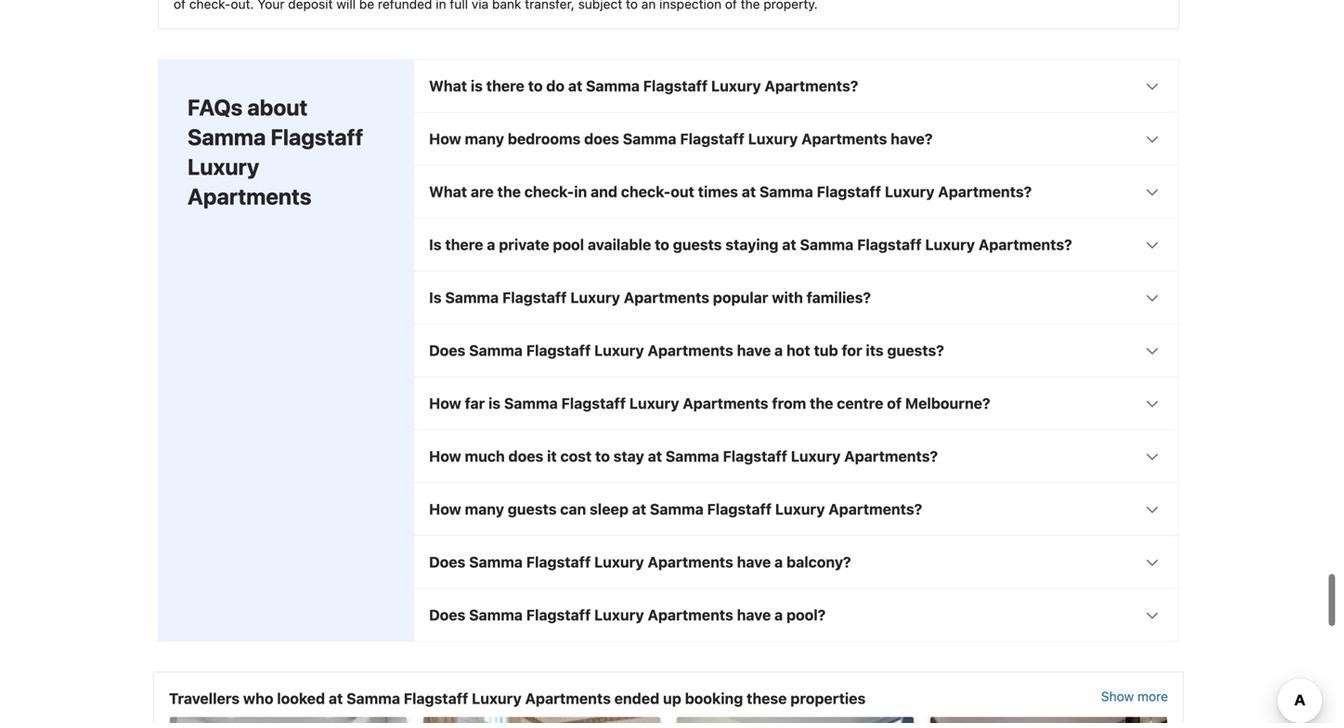 Task type: locate. For each thing, give the bounding box(es) containing it.
who
[[243, 690, 274, 708]]

2 horizontal spatial to
[[655, 236, 670, 254]]

bedrooms
[[508, 130, 581, 148]]

1 horizontal spatial check-
[[621, 183, 671, 201]]

1 vertical spatial what
[[429, 183, 467, 201]]

2 many from the top
[[465, 501, 504, 518]]

1 does from the top
[[429, 342, 466, 359]]

a inside does samma flagstaff luxury apartments have a pool? dropdown button
[[775, 607, 783, 624]]

0 vertical spatial the
[[498, 183, 521, 201]]

1 vertical spatial to
[[655, 236, 670, 254]]

is there a private pool available to guests staying at samma flagstaff luxury apartments? button
[[414, 219, 1179, 271]]

times
[[698, 183, 739, 201]]

check-
[[525, 183, 574, 201], [621, 183, 671, 201]]

to inside how much does it cost to stay at samma flagstaff luxury apartments? dropdown button
[[596, 448, 610, 465]]

for
[[842, 342, 863, 359]]

many inside "dropdown button"
[[465, 501, 504, 518]]

samma
[[586, 77, 640, 95], [188, 124, 266, 150], [623, 130, 677, 148], [760, 183, 814, 201], [800, 236, 854, 254], [445, 289, 499, 307], [469, 342, 523, 359], [504, 395, 558, 412], [666, 448, 720, 465], [650, 501, 704, 518], [469, 554, 523, 571], [469, 607, 523, 624], [347, 690, 400, 708]]

1 what from the top
[[429, 77, 467, 95]]

more
[[1138, 689, 1169, 705]]

a inside does samma flagstaff luxury apartments have a hot tub for its guests? dropdown button
[[775, 342, 783, 359]]

3 how from the top
[[429, 448, 461, 465]]

how inside "dropdown button"
[[429, 501, 461, 518]]

pool?
[[787, 607, 826, 624]]

tub
[[814, 342, 839, 359]]

luxury inside "dropdown button"
[[776, 501, 826, 518]]

2 have from the top
[[737, 554, 771, 571]]

how for how far is samma flagstaff luxury apartments from the centre of melbourne?
[[429, 395, 461, 412]]

does samma flagstaff luxury apartments have a pool? button
[[414, 589, 1179, 641]]

have?
[[891, 130, 933, 148]]

out
[[671, 183, 695, 201]]

many
[[465, 130, 504, 148], [465, 501, 504, 518]]

many up are
[[465, 130, 504, 148]]

flagstaff
[[644, 77, 708, 95], [271, 124, 364, 150], [680, 130, 745, 148], [817, 183, 882, 201], [858, 236, 922, 254], [503, 289, 567, 307], [527, 342, 591, 359], [562, 395, 626, 412], [723, 448, 788, 465], [708, 501, 772, 518], [527, 554, 591, 571], [527, 607, 591, 624], [404, 690, 468, 708]]

1 is from the top
[[429, 236, 442, 254]]

2 what from the top
[[429, 183, 467, 201]]

guests left can
[[508, 501, 557, 518]]

does inside does samma flagstaff luxury apartments have a pool? dropdown button
[[429, 607, 466, 624]]

0 vertical spatial does
[[429, 342, 466, 359]]

at right sleep
[[632, 501, 647, 518]]

have left balcony?
[[737, 554, 771, 571]]

a for does samma flagstaff luxury apartments have a balcony?
[[775, 554, 783, 571]]

2 does from the top
[[429, 554, 466, 571]]

to right available
[[655, 236, 670, 254]]

its
[[866, 342, 884, 359]]

available
[[588, 236, 652, 254]]

how many bedrooms does samma flagstaff luxury apartments have?
[[429, 130, 933, 148]]

at
[[568, 77, 583, 95], [742, 183, 756, 201], [783, 236, 797, 254], [648, 448, 662, 465], [632, 501, 647, 518], [329, 690, 343, 708]]

2 is from the top
[[429, 289, 442, 307]]

0 vertical spatial to
[[528, 77, 543, 95]]

1 vertical spatial there
[[445, 236, 484, 254]]

how many bedrooms does samma flagstaff luxury apartments have? button
[[414, 113, 1179, 165]]

with
[[772, 289, 804, 307]]

of
[[888, 395, 902, 412]]

a left pool? at the right bottom of page
[[775, 607, 783, 624]]

does
[[585, 130, 620, 148], [509, 448, 544, 465]]

1 vertical spatial many
[[465, 501, 504, 518]]

what for what is there to do at samma flagstaff luxury apartments?
[[429, 77, 467, 95]]

families?
[[807, 289, 871, 307]]

1 horizontal spatial to
[[596, 448, 610, 465]]

guests left staying
[[673, 236, 722, 254]]

does
[[429, 342, 466, 359], [429, 554, 466, 571], [429, 607, 466, 624]]

a left balcony?
[[775, 554, 783, 571]]

apartments inside faqs about samma flagstaff luxury apartments
[[188, 183, 312, 209]]

cost
[[561, 448, 592, 465]]

a for does samma flagstaff luxury apartments have a hot tub for its guests?
[[775, 342, 783, 359]]

0 horizontal spatial guests
[[508, 501, 557, 518]]

guests?
[[888, 342, 945, 359]]

show
[[1102, 689, 1135, 705]]

1 vertical spatial does
[[509, 448, 544, 465]]

does inside does samma flagstaff luxury apartments have a balcony? dropdown button
[[429, 554, 466, 571]]

samma inside faqs about samma flagstaff luxury apartments
[[188, 124, 266, 150]]

the
[[498, 183, 521, 201], [810, 395, 834, 412]]

1 how from the top
[[429, 130, 461, 148]]

luxury
[[712, 77, 762, 95], [748, 130, 798, 148], [188, 154, 259, 180], [885, 183, 935, 201], [926, 236, 976, 254], [571, 289, 621, 307], [595, 342, 645, 359], [630, 395, 680, 412], [791, 448, 841, 465], [776, 501, 826, 518], [595, 554, 645, 571], [595, 607, 645, 624], [472, 690, 522, 708]]

0 horizontal spatial check-
[[525, 183, 574, 201]]

flagstaff inside "dropdown button"
[[708, 501, 772, 518]]

does samma flagstaff luxury apartments have a pool?
[[429, 607, 826, 624]]

is
[[471, 77, 483, 95], [489, 395, 501, 412]]

a left private
[[487, 236, 496, 254]]

check- down bedrooms
[[525, 183, 574, 201]]

accordion control element
[[413, 59, 1180, 642]]

4 how from the top
[[429, 501, 461, 518]]

apartments
[[802, 130, 888, 148], [188, 183, 312, 209], [624, 289, 710, 307], [648, 342, 734, 359], [683, 395, 769, 412], [648, 554, 734, 571], [648, 607, 734, 624], [525, 690, 611, 708]]

a inside does samma flagstaff luxury apartments have a balcony? dropdown button
[[775, 554, 783, 571]]

1 vertical spatial the
[[810, 395, 834, 412]]

travellers who looked at samma flagstaff luxury apartments ended up booking these properties
[[169, 690, 866, 708]]

0 vertical spatial is
[[429, 236, 442, 254]]

is
[[429, 236, 442, 254], [429, 289, 442, 307]]

0 vertical spatial what
[[429, 77, 467, 95]]

at right do
[[568, 77, 583, 95]]

does inside does samma flagstaff luxury apartments have a hot tub for its guests? dropdown button
[[429, 342, 466, 359]]

samma inside "dropdown button"
[[650, 501, 704, 518]]

at right stay
[[648, 448, 662, 465]]

does for does samma flagstaff luxury apartments have a balcony?
[[429, 554, 466, 571]]

a left hot
[[775, 342, 783, 359]]

to
[[528, 77, 543, 95], [655, 236, 670, 254], [596, 448, 610, 465]]

how for how many guests can sleep at samma flagstaff luxury apartments?
[[429, 501, 461, 518]]

what for what are the check-in and check-out times at samma flagstaff luxury apartments?
[[429, 183, 467, 201]]

1 many from the top
[[465, 130, 504, 148]]

0 vertical spatial guests
[[673, 236, 722, 254]]

check- right the and
[[621, 183, 671, 201]]

about
[[247, 94, 308, 120]]

many down "much"
[[465, 501, 504, 518]]

do
[[547, 77, 565, 95]]

0 horizontal spatial does
[[509, 448, 544, 465]]

0 vertical spatial there
[[487, 77, 525, 95]]

2 vertical spatial to
[[596, 448, 610, 465]]

0 vertical spatial does
[[585, 130, 620, 148]]

is samma flagstaff luxury apartments popular with families? button
[[414, 272, 1179, 324]]

1 horizontal spatial the
[[810, 395, 834, 412]]

many for bedrooms
[[465, 130, 504, 148]]

can
[[561, 501, 587, 518]]

many inside dropdown button
[[465, 130, 504, 148]]

up
[[663, 690, 682, 708]]

flagstaff inside faqs about samma flagstaff luxury apartments
[[271, 124, 364, 150]]

2 vertical spatial does
[[429, 607, 466, 624]]

1 vertical spatial does
[[429, 554, 466, 571]]

0 horizontal spatial the
[[498, 183, 521, 201]]

and
[[591, 183, 618, 201]]

how far is samma flagstaff luxury apartments from the centre of melbourne? button
[[414, 378, 1179, 430]]

stay
[[614, 448, 645, 465]]

2 vertical spatial have
[[737, 607, 771, 624]]

staying
[[726, 236, 779, 254]]

far
[[465, 395, 485, 412]]

at right times
[[742, 183, 756, 201]]

1 have from the top
[[737, 342, 771, 359]]

1 vertical spatial guests
[[508, 501, 557, 518]]

have left hot
[[737, 342, 771, 359]]

there
[[487, 77, 525, 95], [445, 236, 484, 254]]

properties
[[791, 690, 866, 708]]

0 horizontal spatial is
[[471, 77, 483, 95]]

0 vertical spatial have
[[737, 342, 771, 359]]

does left it
[[509, 448, 544, 465]]

to left stay
[[596, 448, 610, 465]]

a for does samma flagstaff luxury apartments have a pool?
[[775, 607, 783, 624]]

have left pool? at the right bottom of page
[[737, 607, 771, 624]]

1 vertical spatial is
[[489, 395, 501, 412]]

2 how from the top
[[429, 395, 461, 412]]

0 horizontal spatial to
[[528, 77, 543, 95]]

have
[[737, 342, 771, 359], [737, 554, 771, 571], [737, 607, 771, 624]]

at right staying
[[783, 236, 797, 254]]

1 vertical spatial have
[[737, 554, 771, 571]]

3 have from the top
[[737, 607, 771, 624]]

the right from
[[810, 395, 834, 412]]

a
[[487, 236, 496, 254], [775, 342, 783, 359], [775, 554, 783, 571], [775, 607, 783, 624]]

faqs
[[188, 94, 243, 120]]

there left do
[[487, 77, 525, 95]]

there down are
[[445, 236, 484, 254]]

is for is there a private pool available to guests staying at samma flagstaff luxury apartments?
[[429, 236, 442, 254]]

how many guests can sleep at samma flagstaff luxury apartments?
[[429, 501, 923, 518]]

1 horizontal spatial guests
[[673, 236, 722, 254]]

how much does it cost to stay at samma flagstaff luxury apartments? button
[[414, 431, 1179, 483]]

it
[[547, 448, 557, 465]]

3 does from the top
[[429, 607, 466, 624]]

what is there to do at samma flagstaff luxury apartments?
[[429, 77, 859, 95]]

0 vertical spatial many
[[465, 130, 504, 148]]

apartments?
[[765, 77, 859, 95], [939, 183, 1032, 201], [979, 236, 1073, 254], [845, 448, 939, 465], [829, 501, 923, 518]]

at inside "dropdown button"
[[632, 501, 647, 518]]

guests
[[673, 236, 722, 254], [508, 501, 557, 518]]

does for does samma flagstaff luxury apartments have a pool?
[[429, 607, 466, 624]]

the right are
[[498, 183, 521, 201]]

pool
[[553, 236, 584, 254]]

1 vertical spatial is
[[429, 289, 442, 307]]

how much does it cost to stay at samma flagstaff luxury apartments?
[[429, 448, 939, 465]]

how
[[429, 130, 461, 148], [429, 395, 461, 412], [429, 448, 461, 465], [429, 501, 461, 518]]

is left do
[[471, 77, 483, 95]]

to left do
[[528, 77, 543, 95]]

how for how much does it cost to stay at samma flagstaff luxury apartments?
[[429, 448, 461, 465]]

1 horizontal spatial does
[[585, 130, 620, 148]]

what
[[429, 77, 467, 95], [429, 183, 467, 201]]

is right the 'far'
[[489, 395, 501, 412]]

does up the and
[[585, 130, 620, 148]]

does samma flagstaff luxury apartments have a hot tub for its guests?
[[429, 342, 945, 359]]



Task type: vqa. For each thing, say whether or not it's contained in the screenshot.
montego
no



Task type: describe. For each thing, give the bounding box(es) containing it.
0 vertical spatial is
[[471, 77, 483, 95]]

to inside what is there to do at samma flagstaff luxury apartments? dropdown button
[[528, 77, 543, 95]]

guests inside "dropdown button"
[[508, 501, 557, 518]]

at right looked
[[329, 690, 343, 708]]

does samma flagstaff luxury apartments have a balcony?
[[429, 554, 852, 571]]

what are the check-in and check-out times at samma flagstaff luxury apartments?
[[429, 183, 1032, 201]]

balcony?
[[787, 554, 852, 571]]

is samma flagstaff luxury apartments popular with families?
[[429, 289, 871, 307]]

does samma flagstaff luxury apartments have a balcony? button
[[414, 536, 1179, 589]]

what are the check-in and check-out times at samma flagstaff luxury apartments? button
[[414, 166, 1179, 218]]

private
[[499, 236, 550, 254]]

is for is samma flagstaff luxury apartments popular with families?
[[429, 289, 442, 307]]

apartments? inside "dropdown button"
[[829, 501, 923, 518]]

luxury inside faqs about samma flagstaff luxury apartments
[[188, 154, 259, 180]]

what is there to do at samma flagstaff luxury apartments? button
[[414, 60, 1179, 112]]

have for pool?
[[737, 607, 771, 624]]

sleep
[[590, 501, 629, 518]]

ended
[[615, 690, 660, 708]]

show more link
[[1102, 688, 1169, 710]]

how far is samma flagstaff luxury apartments from the centre of melbourne?
[[429, 395, 991, 412]]

are
[[471, 183, 494, 201]]

a inside is there a private pool available to guests staying at samma flagstaff luxury apartments? dropdown button
[[487, 236, 496, 254]]

have for balcony?
[[737, 554, 771, 571]]

melbourne?
[[906, 395, 991, 412]]

booking
[[685, 690, 744, 708]]

does samma flagstaff luxury apartments have a hot tub for its guests? button
[[414, 325, 1179, 377]]

centre
[[837, 395, 884, 412]]

guests inside dropdown button
[[673, 236, 722, 254]]

much
[[465, 448, 505, 465]]

how many guests can sleep at samma flagstaff luxury apartments? button
[[414, 484, 1179, 536]]

from
[[772, 395, 807, 412]]

in
[[574, 183, 587, 201]]

is there a private pool available to guests staying at samma flagstaff luxury apartments?
[[429, 236, 1073, 254]]

have for hot
[[737, 342, 771, 359]]

0 horizontal spatial there
[[445, 236, 484, 254]]

looked
[[277, 690, 325, 708]]

does for does samma flagstaff luxury apartments have a hot tub for its guests?
[[429, 342, 466, 359]]

how for how many bedrooms does samma flagstaff luxury apartments have?
[[429, 130, 461, 148]]

show more
[[1102, 689, 1169, 705]]

popular
[[713, 289, 769, 307]]

2 check- from the left
[[621, 183, 671, 201]]

many for guests
[[465, 501, 504, 518]]

1 horizontal spatial there
[[487, 77, 525, 95]]

1 check- from the left
[[525, 183, 574, 201]]

these
[[747, 690, 787, 708]]

1 horizontal spatial is
[[489, 395, 501, 412]]

hot
[[787, 342, 811, 359]]

travellers
[[169, 690, 240, 708]]

faqs about samma flagstaff luxury apartments
[[188, 94, 364, 209]]

to inside is there a private pool available to guests staying at samma flagstaff luxury apartments? dropdown button
[[655, 236, 670, 254]]



